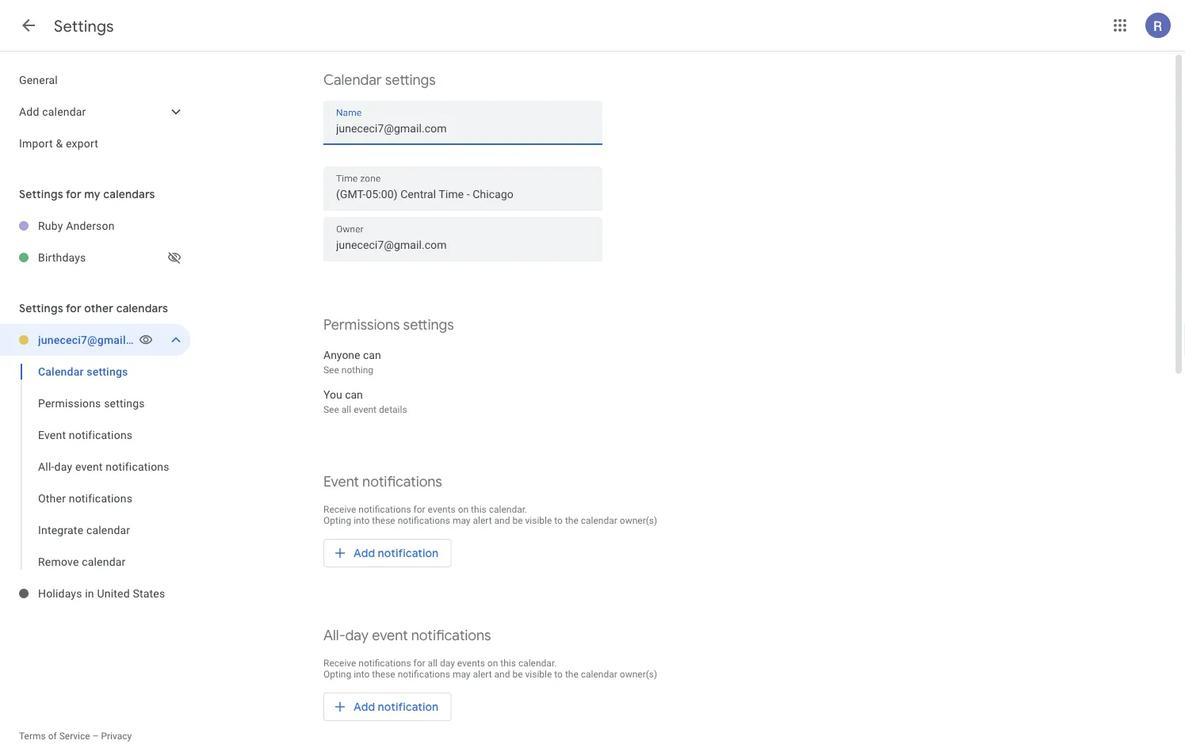 Task type: vqa. For each thing, say whether or not it's contained in the screenshot.
24 at the top of page
no



Task type: describe. For each thing, give the bounding box(es) containing it.
alert inside receive notifications for all day events on this calendar. opting into these notifications may alert and be visible to the calendar owner(s)
[[473, 669, 492, 681]]

import
[[19, 137, 53, 150]]

general
[[19, 73, 58, 86]]

to inside receive notifications for events on this calendar. opting into these notifications may alert and be visible to the calendar owner(s)
[[555, 516, 563, 527]]

birthdays
[[38, 251, 86, 264]]

be inside receive notifications for events on this calendar. opting into these notifications may alert and be visible to the calendar owner(s)
[[513, 516, 523, 527]]

ruby
[[38, 219, 63, 232]]

may inside receive notifications for all day events on this calendar. opting into these notifications may alert and be visible to the calendar owner(s)
[[453, 669, 471, 681]]

calendar. inside receive notifications for events on this calendar. opting into these notifications may alert and be visible to the calendar owner(s)
[[489, 504, 528, 516]]

these inside receive notifications for events on this calendar. opting into these notifications may alert and be visible to the calendar owner(s)
[[372, 516, 396, 527]]

tree containing general
[[0, 64, 190, 159]]

you can see all event details
[[324, 388, 407, 416]]

terms
[[19, 731, 46, 742]]

calendar settings inside group
[[38, 365, 128, 378]]

anyone can see nothing
[[324, 349, 381, 376]]

2 vertical spatial event
[[372, 627, 408, 645]]

remove calendar
[[38, 556, 126, 569]]

calendars for settings for other calendars
[[116, 301, 168, 316]]

1 horizontal spatial event notifications
[[324, 473, 442, 491]]

1 horizontal spatial event
[[324, 473, 359, 491]]

you
[[324, 388, 342, 401]]

and inside receive notifications for events on this calendar. opting into these notifications may alert and be visible to the calendar owner(s)
[[495, 516, 510, 527]]

all for notifications
[[428, 658, 438, 669]]

terms of service – privacy
[[19, 731, 132, 742]]

opting inside receive notifications for all day events on this calendar. opting into these notifications may alert and be visible to the calendar owner(s)
[[324, 669, 352, 681]]

details
[[379, 405, 407, 416]]

in
[[85, 587, 94, 600]]

into inside receive notifications for events on this calendar. opting into these notifications may alert and be visible to the calendar owner(s)
[[354, 516, 370, 527]]

my
[[84, 187, 101, 201]]

the inside receive notifications for all day events on this calendar. opting into these notifications may alert and be visible to the calendar owner(s)
[[565, 669, 579, 681]]

all-day event notifications inside settings for other calendars tree
[[38, 460, 169, 474]]

the inside receive notifications for events on this calendar. opting into these notifications may alert and be visible to the calendar owner(s)
[[565, 516, 579, 527]]

export
[[66, 137, 98, 150]]

settings for other calendars tree
[[0, 324, 190, 610]]

import & export
[[19, 137, 98, 150]]

events inside receive notifications for all day events on this calendar. opting into these notifications may alert and be visible to the calendar owner(s)
[[457, 658, 485, 669]]

holidays in united states tree item
[[0, 578, 190, 610]]

1 horizontal spatial calendar
[[324, 71, 382, 89]]

events inside receive notifications for events on this calendar. opting into these notifications may alert and be visible to the calendar owner(s)
[[428, 504, 456, 516]]

calendar for integrate calendar
[[86, 524, 130, 537]]

group containing calendar settings
[[0, 356, 190, 578]]

event inside you can see all event details
[[354, 405, 377, 416]]

for inside receive notifications for all day events on this calendar. opting into these notifications may alert and be visible to the calendar owner(s)
[[414, 658, 426, 669]]

see for you can
[[324, 405, 339, 416]]

ruby anderson tree item
[[0, 210, 190, 242]]

all- inside settings for other calendars tree
[[38, 460, 54, 474]]

add for event
[[354, 546, 375, 561]]

states
[[133, 587, 165, 600]]

receive notifications for events on this calendar. opting into these notifications may alert and be visible to the calendar owner(s)
[[324, 504, 658, 527]]

junececi7@gmail.com link
[[38, 324, 151, 356]]

calendar inside receive notifications for all day events on this calendar. opting into these notifications may alert and be visible to the calendar owner(s)
[[581, 669, 618, 681]]

event inside settings for other calendars tree
[[38, 429, 66, 442]]

holidays in united states link
[[38, 578, 190, 610]]

settings for settings
[[54, 16, 114, 36]]

to inside receive notifications for all day events on this calendar. opting into these notifications may alert and be visible to the calendar owner(s)
[[555, 669, 563, 681]]

1 horizontal spatial permissions settings
[[324, 316, 454, 334]]

alert inside receive notifications for events on this calendar. opting into these notifications may alert and be visible to the calendar owner(s)
[[473, 516, 492, 527]]

on inside receive notifications for all day events on this calendar. opting into these notifications may alert and be visible to the calendar owner(s)
[[488, 658, 498, 669]]

can for you can
[[345, 388, 363, 401]]

add calendar
[[19, 105, 86, 118]]

receive for all-
[[324, 658, 356, 669]]

visible inside receive notifications for events on this calendar. opting into these notifications may alert and be visible to the calendar owner(s)
[[525, 516, 552, 527]]

calendar. inside receive notifications for all day events on this calendar. opting into these notifications may alert and be visible to the calendar owner(s)
[[519, 658, 557, 669]]

can for anyone can
[[363, 349, 381, 362]]

owner(s) inside receive notifications for all day events on this calendar. opting into these notifications may alert and be visible to the calendar owner(s)
[[620, 669, 658, 681]]

settings heading
[[54, 16, 114, 36]]

settings for settings for other calendars
[[19, 301, 63, 316]]

this inside receive notifications for events on this calendar. opting into these notifications may alert and be visible to the calendar owner(s)
[[471, 504, 487, 516]]

notification for day
[[378, 700, 439, 715]]

add for all-
[[354, 700, 375, 715]]

add notification button for day
[[324, 688, 452, 727]]



Task type: locate. For each thing, give the bounding box(es) containing it.
notifications
[[69, 429, 133, 442], [106, 460, 169, 474], [363, 473, 442, 491], [69, 492, 133, 505], [359, 504, 411, 516], [398, 516, 450, 527], [411, 627, 491, 645], [359, 658, 411, 669], [398, 669, 450, 681]]

1 horizontal spatial all-day event notifications
[[324, 627, 491, 645]]

birthdays tree item
[[0, 242, 190, 274]]

1 vertical spatial be
[[513, 669, 523, 681]]

0 horizontal spatial this
[[471, 504, 487, 516]]

add notification button
[[324, 535, 452, 573], [324, 688, 452, 727]]

1 vertical spatial into
[[354, 669, 370, 681]]

all
[[342, 405, 351, 416], [428, 658, 438, 669]]

0 horizontal spatial calendar
[[38, 365, 84, 378]]

1 the from the top
[[565, 516, 579, 527]]

1 vertical spatial settings
[[19, 187, 63, 201]]

None text field
[[336, 118, 590, 140], [336, 183, 590, 206], [336, 234, 590, 256], [336, 118, 590, 140], [336, 183, 590, 206], [336, 234, 590, 256]]

0 vertical spatial add
[[19, 105, 39, 118]]

0 vertical spatial event notifications
[[38, 429, 133, 442]]

1 horizontal spatial all-
[[324, 627, 345, 645]]

0 horizontal spatial permissions
[[38, 397, 101, 410]]

1 vertical spatial notification
[[378, 700, 439, 715]]

0 horizontal spatial all-day event notifications
[[38, 460, 169, 474]]

be
[[513, 516, 523, 527], [513, 669, 523, 681]]

1 alert from the top
[[473, 516, 492, 527]]

0 vertical spatial notification
[[378, 546, 439, 561]]

2 visible from the top
[[525, 669, 552, 681]]

opting
[[324, 516, 352, 527], [324, 669, 352, 681]]

settings
[[54, 16, 114, 36], [19, 187, 63, 201], [19, 301, 63, 316]]

1 vertical spatial event notifications
[[324, 473, 442, 491]]

permissions down junececi7@gmail.com link on the top of page
[[38, 397, 101, 410]]

1 vertical spatial events
[[457, 658, 485, 669]]

other
[[38, 492, 66, 505]]

event
[[38, 429, 66, 442], [324, 473, 359, 491]]

1 vertical spatial can
[[345, 388, 363, 401]]

1 vertical spatial this
[[501, 658, 516, 669]]

junececi7@gmail.com tree item
[[0, 324, 190, 356]]

1 vertical spatial add notification
[[354, 700, 439, 715]]

1 horizontal spatial calendar settings
[[324, 71, 436, 89]]

0 vertical spatial be
[[513, 516, 523, 527]]

calendar.
[[489, 504, 528, 516], [519, 658, 557, 669]]

add notification
[[354, 546, 439, 561], [354, 700, 439, 715]]

see down you
[[324, 405, 339, 416]]

2 may from the top
[[453, 669, 471, 681]]

may inside receive notifications for events on this calendar. opting into these notifications may alert and be visible to the calendar owner(s)
[[453, 516, 471, 527]]

1 vertical spatial calendar settings
[[38, 365, 128, 378]]

can inside 'anyone can see nothing'
[[363, 349, 381, 362]]

1 see from the top
[[324, 365, 339, 376]]

be inside receive notifications for all day events on this calendar. opting into these notifications may alert and be visible to the calendar owner(s)
[[513, 669, 523, 681]]

owner(s)
[[620, 516, 658, 527], [620, 669, 658, 681]]

notification for notifications
[[378, 546, 439, 561]]

permissions settings up 'anyone can see nothing' at the left of the page
[[324, 316, 454, 334]]

0 horizontal spatial event notifications
[[38, 429, 133, 442]]

settings down birthdays
[[19, 301, 63, 316]]

1 vertical spatial all
[[428, 658, 438, 669]]

anderson
[[66, 219, 115, 232]]

0 vertical spatial day
[[54, 460, 72, 474]]

2 see from the top
[[324, 405, 339, 416]]

1 visible from the top
[[525, 516, 552, 527]]

alert
[[473, 516, 492, 527], [473, 669, 492, 681]]

event notifications down details at the left bottom of page
[[324, 473, 442, 491]]

for
[[66, 187, 82, 201], [66, 301, 82, 316], [414, 504, 426, 516], [414, 658, 426, 669]]

1 these from the top
[[372, 516, 396, 527]]

0 vertical spatial permissions settings
[[324, 316, 454, 334]]

2 into from the top
[[354, 669, 370, 681]]

calendar inside receive notifications for events on this calendar. opting into these notifications may alert and be visible to the calendar owner(s)
[[581, 516, 618, 527]]

of
[[48, 731, 57, 742]]

1 vertical spatial opting
[[324, 669, 352, 681]]

the
[[565, 516, 579, 527], [565, 669, 579, 681]]

1 vertical spatial calendar.
[[519, 658, 557, 669]]

0 vertical spatial settings
[[54, 16, 114, 36]]

receive
[[324, 504, 356, 516], [324, 658, 356, 669]]

1 to from the top
[[555, 516, 563, 527]]

calendars
[[103, 187, 155, 201], [116, 301, 168, 316]]

–
[[93, 731, 99, 742]]

0 vertical spatial owner(s)
[[620, 516, 658, 527]]

2 vertical spatial settings
[[19, 301, 63, 316]]

group
[[0, 356, 190, 578]]

other
[[84, 301, 114, 316]]

1 horizontal spatial day
[[345, 627, 369, 645]]

0 vertical spatial add notification button
[[324, 535, 452, 573]]

notification
[[378, 546, 439, 561], [378, 700, 439, 715]]

2 notification from the top
[[378, 700, 439, 715]]

1 notification from the top
[[378, 546, 439, 561]]

event notifications
[[38, 429, 133, 442], [324, 473, 442, 491]]

event notifications up other notifications
[[38, 429, 133, 442]]

settings for settings for my calendars
[[19, 187, 63, 201]]

events
[[428, 504, 456, 516], [457, 658, 485, 669]]

other notifications
[[38, 492, 133, 505]]

0 horizontal spatial permissions settings
[[38, 397, 145, 410]]

1 horizontal spatial events
[[457, 658, 485, 669]]

settings right go back image
[[54, 16, 114, 36]]

and
[[495, 516, 510, 527], [495, 669, 510, 681]]

calendar for add calendar
[[42, 105, 86, 118]]

0 vertical spatial and
[[495, 516, 510, 527]]

0 vertical spatial visible
[[525, 516, 552, 527]]

event
[[354, 405, 377, 416], [75, 460, 103, 474], [372, 627, 408, 645]]

1 vertical spatial to
[[555, 669, 563, 681]]

day
[[54, 460, 72, 474], [345, 627, 369, 645], [440, 658, 455, 669]]

1 opting from the top
[[324, 516, 352, 527]]

0 vertical spatial receive
[[324, 504, 356, 516]]

1 vertical spatial may
[[453, 669, 471, 681]]

0 vertical spatial this
[[471, 504, 487, 516]]

2 horizontal spatial day
[[440, 658, 455, 669]]

add inside tree
[[19, 105, 39, 118]]

1 vertical spatial on
[[488, 658, 498, 669]]

0 horizontal spatial on
[[458, 504, 469, 516]]

see inside 'anyone can see nothing'
[[324, 365, 339, 376]]

ruby anderson
[[38, 219, 115, 232]]

2 to from the top
[[555, 669, 563, 681]]

2 the from the top
[[565, 669, 579, 681]]

1 horizontal spatial all
[[428, 658, 438, 669]]

2 vertical spatial add
[[354, 700, 375, 715]]

on
[[458, 504, 469, 516], [488, 658, 498, 669]]

permissions settings down junececi7@gmail.com link on the top of page
[[38, 397, 145, 410]]

settings
[[385, 71, 436, 89], [403, 316, 454, 334], [87, 365, 128, 378], [104, 397, 145, 410]]

0 vertical spatial see
[[324, 365, 339, 376]]

0 vertical spatial alert
[[473, 516, 492, 527]]

1 vertical spatial and
[[495, 669, 510, 681]]

1 horizontal spatial on
[[488, 658, 498, 669]]

1 and from the top
[[495, 516, 510, 527]]

0 vertical spatial calendar
[[324, 71, 382, 89]]

0 vertical spatial on
[[458, 504, 469, 516]]

privacy link
[[101, 731, 132, 742]]

2 alert from the top
[[473, 669, 492, 681]]

1 vertical spatial the
[[565, 669, 579, 681]]

integrate calendar
[[38, 524, 130, 537]]

see
[[324, 365, 339, 376], [324, 405, 339, 416]]

can right you
[[345, 388, 363, 401]]

event notifications inside settings for other calendars tree
[[38, 429, 133, 442]]

0 horizontal spatial calendar settings
[[38, 365, 128, 378]]

2 vertical spatial day
[[440, 658, 455, 669]]

2 receive from the top
[[324, 658, 356, 669]]

1 vertical spatial event
[[324, 473, 359, 491]]

1 vertical spatial receive
[[324, 658, 356, 669]]

all-
[[38, 460, 54, 474], [324, 627, 345, 645]]

calendar
[[324, 71, 382, 89], [38, 365, 84, 378]]

privacy
[[101, 731, 132, 742]]

into
[[354, 516, 370, 527], [354, 669, 370, 681]]

1 vertical spatial alert
[[473, 669, 492, 681]]

1 add notification button from the top
[[324, 535, 452, 573]]

settings for other calendars
[[19, 301, 168, 316]]

1 vertical spatial calendar
[[38, 365, 84, 378]]

receive inside receive notifications for all day events on this calendar. opting into these notifications may alert and be visible to the calendar owner(s)
[[324, 658, 356, 669]]

can up nothing
[[363, 349, 381, 362]]

all inside receive notifications for all day events on this calendar. opting into these notifications may alert and be visible to the calendar owner(s)
[[428, 658, 438, 669]]

united
[[97, 587, 130, 600]]

2 add notification button from the top
[[324, 688, 452, 727]]

2 owner(s) from the top
[[620, 669, 658, 681]]

tree
[[0, 64, 190, 159]]

service
[[59, 731, 90, 742]]

0 vertical spatial event
[[354, 405, 377, 416]]

settings for my calendars
[[19, 187, 155, 201]]

to
[[555, 516, 563, 527], [555, 669, 563, 681]]

0 vertical spatial these
[[372, 516, 396, 527]]

receive for event
[[324, 504, 356, 516]]

0 vertical spatial can
[[363, 349, 381, 362]]

2 these from the top
[[372, 669, 396, 681]]

0 vertical spatial all
[[342, 405, 351, 416]]

may
[[453, 516, 471, 527], [453, 669, 471, 681]]

0 vertical spatial event
[[38, 429, 66, 442]]

calendar for remove calendar
[[82, 556, 126, 569]]

0 vertical spatial events
[[428, 504, 456, 516]]

remove
[[38, 556, 79, 569]]

1 vertical spatial all-day event notifications
[[324, 627, 491, 645]]

this inside receive notifications for all day events on this calendar. opting into these notifications may alert and be visible to the calendar owner(s)
[[501, 658, 516, 669]]

1 vertical spatial event
[[75, 460, 103, 474]]

1 vertical spatial these
[[372, 669, 396, 681]]

permissions settings
[[324, 316, 454, 334], [38, 397, 145, 410]]

birthdays link
[[38, 242, 165, 274]]

on inside receive notifications for events on this calendar. opting into these notifications may alert and be visible to the calendar owner(s)
[[458, 504, 469, 516]]

see inside you can see all event details
[[324, 405, 339, 416]]

2 and from the top
[[495, 669, 510, 681]]

opting inside receive notifications for events on this calendar. opting into these notifications may alert and be visible to the calendar owner(s)
[[324, 516, 352, 527]]

all for can
[[342, 405, 351, 416]]

0 vertical spatial into
[[354, 516, 370, 527]]

add notification button for notifications
[[324, 535, 452, 573]]

0 vertical spatial may
[[453, 516, 471, 527]]

nothing
[[342, 365, 374, 376]]

1 be from the top
[[513, 516, 523, 527]]

calendar settings
[[324, 71, 436, 89], [38, 365, 128, 378]]

add notification for notifications
[[354, 546, 439, 561]]

add
[[19, 105, 39, 118], [354, 546, 375, 561], [354, 700, 375, 715]]

0 horizontal spatial day
[[54, 460, 72, 474]]

can inside you can see all event details
[[345, 388, 363, 401]]

permissions up anyone
[[324, 316, 400, 334]]

1 vertical spatial see
[[324, 405, 339, 416]]

holidays in united states
[[38, 587, 165, 600]]

day inside settings for other calendars tree
[[54, 460, 72, 474]]

see for anyone can
[[324, 365, 339, 376]]

can
[[363, 349, 381, 362], [345, 388, 363, 401]]

terms of service link
[[19, 731, 90, 742]]

this
[[471, 504, 487, 516], [501, 658, 516, 669]]

day inside receive notifications for all day events on this calendar. opting into these notifications may alert and be visible to the calendar owner(s)
[[440, 658, 455, 669]]

calendars for settings for my calendars
[[103, 187, 155, 201]]

0 vertical spatial all-day event notifications
[[38, 460, 169, 474]]

1 vertical spatial calendars
[[116, 301, 168, 316]]

permissions inside settings for other calendars tree
[[38, 397, 101, 410]]

visible
[[525, 516, 552, 527], [525, 669, 552, 681]]

1 vertical spatial add notification button
[[324, 688, 452, 727]]

calendar inside tree
[[38, 365, 84, 378]]

add notification for day
[[354, 700, 439, 715]]

for inside receive notifications for events on this calendar. opting into these notifications may alert and be visible to the calendar owner(s)
[[414, 504, 426, 516]]

0 vertical spatial calendars
[[103, 187, 155, 201]]

permissions settings inside settings for other calendars tree
[[38, 397, 145, 410]]

1 vertical spatial day
[[345, 627, 369, 645]]

visible inside receive notifications for all day events on this calendar. opting into these notifications may alert and be visible to the calendar owner(s)
[[525, 669, 552, 681]]

1 vertical spatial visible
[[525, 669, 552, 681]]

0 vertical spatial the
[[565, 516, 579, 527]]

0 vertical spatial calendar.
[[489, 504, 528, 516]]

1 into from the top
[[354, 516, 370, 527]]

0 vertical spatial calendar settings
[[324, 71, 436, 89]]

1 vertical spatial owner(s)
[[620, 669, 658, 681]]

0 vertical spatial opting
[[324, 516, 352, 527]]

calendars right "other" at the top
[[116, 301, 168, 316]]

0 vertical spatial to
[[555, 516, 563, 527]]

1 vertical spatial permissions settings
[[38, 397, 145, 410]]

0 horizontal spatial events
[[428, 504, 456, 516]]

1 horizontal spatial this
[[501, 658, 516, 669]]

0 vertical spatial all-
[[38, 460, 54, 474]]

1 vertical spatial permissions
[[38, 397, 101, 410]]

integrate
[[38, 524, 83, 537]]

settings for my calendars tree
[[0, 210, 190, 274]]

and inside receive notifications for all day events on this calendar. opting into these notifications may alert and be visible to the calendar owner(s)
[[495, 669, 510, 681]]

junececi7@gmail.com
[[38, 334, 151, 347]]

see down anyone
[[324, 365, 339, 376]]

1 receive from the top
[[324, 504, 356, 516]]

calendar
[[42, 105, 86, 118], [581, 516, 618, 527], [86, 524, 130, 537], [82, 556, 126, 569], [581, 669, 618, 681]]

all-day event notifications
[[38, 460, 169, 474], [324, 627, 491, 645]]

2 add notification from the top
[[354, 700, 439, 715]]

0 vertical spatial permissions
[[324, 316, 400, 334]]

1 add notification from the top
[[354, 546, 439, 561]]

&
[[56, 137, 63, 150]]

0 horizontal spatial all-
[[38, 460, 54, 474]]

permissions
[[324, 316, 400, 334], [38, 397, 101, 410]]

anyone
[[324, 349, 360, 362]]

event inside settings for other calendars tree
[[75, 460, 103, 474]]

into inside receive notifications for all day events on this calendar. opting into these notifications may alert and be visible to the calendar owner(s)
[[354, 669, 370, 681]]

these inside receive notifications for all day events on this calendar. opting into these notifications may alert and be visible to the calendar owner(s)
[[372, 669, 396, 681]]

holidays
[[38, 587, 82, 600]]

receive inside receive notifications for events on this calendar. opting into these notifications may alert and be visible to the calendar owner(s)
[[324, 504, 356, 516]]

1 owner(s) from the top
[[620, 516, 658, 527]]

0 horizontal spatial event
[[38, 429, 66, 442]]

0 horizontal spatial all
[[342, 405, 351, 416]]

2 opting from the top
[[324, 669, 352, 681]]

2 be from the top
[[513, 669, 523, 681]]

1 vertical spatial all-
[[324, 627, 345, 645]]

calendars right my
[[103, 187, 155, 201]]

1 may from the top
[[453, 516, 471, 527]]

settings up ruby
[[19, 187, 63, 201]]

1 vertical spatial add
[[354, 546, 375, 561]]

0 vertical spatial add notification
[[354, 546, 439, 561]]

owner(s) inside receive notifications for events on this calendar. opting into these notifications may alert and be visible to the calendar owner(s)
[[620, 516, 658, 527]]

these
[[372, 516, 396, 527], [372, 669, 396, 681]]

receive notifications for all day events on this calendar. opting into these notifications may alert and be visible to the calendar owner(s)
[[324, 658, 658, 681]]

go back image
[[19, 16, 38, 35]]

1 horizontal spatial permissions
[[324, 316, 400, 334]]

all inside you can see all event details
[[342, 405, 351, 416]]



